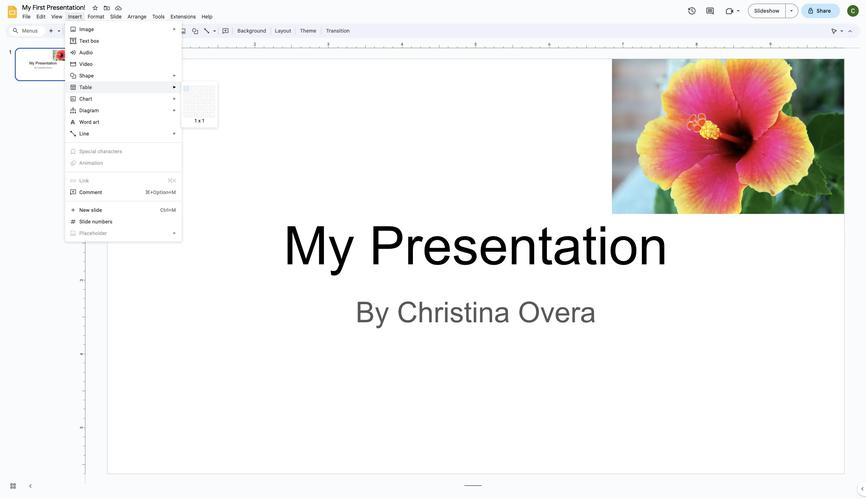 Task type: vqa. For each thing, say whether or not it's contained in the screenshot.
Shape s element
yes



Task type: locate. For each thing, give the bounding box(es) containing it.
iagram
[[83, 108, 99, 113]]

ctrl+m
[[160, 207, 176, 213]]

ext
[[82, 38, 89, 44]]

menu inside application
[[65, 21, 182, 242]]

tools
[[152, 13, 165, 20]]

application containing slideshow
[[0, 0, 867, 499]]

1 ► from the top
[[173, 27, 177, 31]]

navigation
[[0, 41, 80, 499]]

slide
[[91, 207, 102, 213]]

le
[[88, 84, 92, 90]]

2 menu item from the top
[[70, 159, 176, 167]]

ta
[[79, 84, 85, 90]]

shape s element
[[79, 73, 96, 79]]

comment m element
[[79, 189, 104, 195]]

⌘k
[[168, 178, 176, 184]]

1 vertical spatial art
[[93, 119, 99, 125]]

a for u
[[79, 50, 83, 55]]

menu bar inside menu bar banner
[[20, 9, 216, 21]]

extensions
[[171, 13, 196, 20]]

co m ment
[[79, 189, 102, 195]]

► for p laceholder
[[173, 231, 177, 235]]

placeholder p element
[[79, 230, 109, 236]]

a left the dio
[[79, 50, 83, 55]]

h
[[83, 96, 86, 102]]

mage
[[81, 26, 94, 32]]

Rename text field
[[20, 3, 89, 12]]

share
[[817, 8, 832, 14]]

‪1
[[195, 118, 197, 124]]

⌘+option+m
[[145, 189, 176, 195]]

slid
[[79, 219, 88, 225]]

video v element
[[79, 61, 95, 67]]

u
[[83, 50, 86, 55]]

characters
[[98, 149, 122, 154]]

ta b le
[[79, 84, 92, 90]]

ideo
[[83, 61, 93, 67]]

file menu item
[[20, 12, 34, 21]]

k
[[86, 178, 89, 184]]

chart h element
[[79, 96, 94, 102]]

edit menu item
[[34, 12, 49, 21]]

m
[[86, 189, 90, 195]]

i
[[79, 26, 81, 32]]

audio u element
[[79, 50, 95, 55]]

background
[[238, 28, 266, 34]]

menu item containing spe
[[70, 148, 176, 155]]

► for d iagram
[[173, 108, 177, 112]]

menu
[[65, 21, 182, 242]]

4 ► from the top
[[173, 97, 177, 101]]

menu containing i
[[65, 21, 182, 242]]

a inside menu item
[[79, 160, 83, 166]]

layout button
[[273, 25, 294, 36]]

a for nimation
[[79, 160, 83, 166]]

menu item down numbers
[[70, 230, 177, 237]]

2 a from the top
[[79, 160, 83, 166]]

live pointer settings image
[[839, 26, 844, 29]]

background button
[[234, 25, 270, 36]]

nimation
[[83, 160, 103, 166]]

slid e numbers
[[79, 219, 113, 225]]

► for i mage
[[173, 27, 177, 31]]

1 a from the top
[[79, 50, 83, 55]]

menu bar containing file
[[20, 9, 216, 21]]

ew
[[83, 207, 90, 213]]

menu bar
[[20, 9, 216, 21]]

4 menu item from the top
[[70, 230, 177, 237]]

format menu item
[[85, 12, 107, 21]]

n
[[79, 207, 83, 213]]

art right the c
[[86, 96, 92, 102]]

art
[[86, 96, 92, 102], [93, 119, 99, 125]]

theme button
[[297, 25, 320, 36]]

menu item up nimation
[[70, 148, 176, 155]]

art right ord
[[93, 119, 99, 125]]

1 menu item from the top
[[70, 148, 176, 155]]

1 vertical spatial a
[[79, 160, 83, 166]]

►
[[173, 27, 177, 31], [173, 74, 177, 78], [173, 85, 177, 89], [173, 97, 177, 101], [173, 108, 177, 112], [173, 131, 177, 135], [173, 231, 177, 235]]

3 menu item from the top
[[70, 177, 176, 184]]

3 ► from the top
[[173, 85, 177, 89]]

n ew slide
[[79, 207, 102, 213]]

application
[[0, 0, 867, 499]]

arrange
[[128, 13, 147, 20]]

⌘+option+m element
[[137, 189, 176, 196]]

0 vertical spatial art
[[86, 96, 92, 102]]

d iagram
[[79, 108, 99, 113]]

0 horizontal spatial art
[[86, 96, 92, 102]]

a down the spe
[[79, 160, 83, 166]]

view
[[51, 13, 62, 20]]

v
[[79, 61, 83, 67]]

c h art
[[79, 96, 92, 102]]

arrange menu item
[[125, 12, 150, 21]]

animation a element
[[79, 160, 105, 166]]

menu item
[[70, 148, 176, 155], [70, 159, 176, 167], [70, 177, 176, 184], [70, 230, 177, 237]]

menu item down the characters
[[70, 159, 176, 167]]

menu item containing a
[[70, 159, 176, 167]]

v ideo
[[79, 61, 93, 67]]

7 ► from the top
[[173, 231, 177, 235]]

slide numbers e element
[[79, 219, 115, 225]]

2 ► from the top
[[173, 74, 177, 78]]

‪1 x 1‬ menu item
[[182, 84, 314, 216]]

menu item up ment
[[70, 177, 176, 184]]

help
[[202, 13, 213, 20]]

ial
[[91, 149, 96, 154]]

Star checkbox
[[90, 3, 100, 13]]

laceholder
[[83, 230, 107, 236]]

5 ► from the top
[[173, 108, 177, 112]]

t
[[79, 38, 82, 44]]

d
[[79, 108, 83, 113]]

i mage
[[79, 26, 94, 32]]

0 vertical spatial a
[[79, 50, 83, 55]]

a
[[79, 50, 83, 55], [79, 160, 83, 166]]

1 horizontal spatial art
[[93, 119, 99, 125]]

b
[[85, 84, 88, 90]]

⌘k element
[[159, 177, 176, 184]]

dio
[[86, 50, 93, 55]]

share button
[[802, 4, 841, 18]]

slideshow button
[[749, 4, 786, 18]]



Task type: describe. For each thing, give the bounding box(es) containing it.
diagram d element
[[79, 108, 101, 113]]

numbers
[[92, 219, 113, 225]]

a u dio
[[79, 50, 93, 55]]

art for c h art
[[86, 96, 92, 102]]

Menus field
[[9, 26, 45, 36]]

slide
[[110, 13, 122, 20]]

line
[[79, 131, 89, 137]]

extensions menu item
[[168, 12, 199, 21]]

► for le
[[173, 85, 177, 89]]

new slide with layout image
[[56, 26, 60, 29]]

start slideshow (⌘+enter) image
[[791, 10, 794, 12]]

menu item containing p
[[70, 230, 177, 237]]

shape image
[[191, 26, 199, 36]]

p
[[79, 230, 83, 236]]

ord
[[84, 119, 92, 125]]

menu item containing lin
[[70, 177, 176, 184]]

w ord art
[[79, 119, 99, 125]]

w
[[79, 119, 84, 125]]

‪1 x 1‬
[[195, 118, 205, 124]]

menu bar banner
[[0, 0, 867, 499]]

co
[[79, 189, 86, 195]]

hape
[[83, 73, 94, 79]]

e
[[88, 219, 91, 225]]

box
[[91, 38, 99, 44]]

word art w element
[[79, 119, 102, 125]]

layout
[[275, 28, 292, 34]]

slideshow
[[755, 8, 780, 14]]

art for w ord art
[[93, 119, 99, 125]]

line q element
[[79, 131, 91, 137]]

transition
[[326, 28, 350, 34]]

c
[[79, 96, 83, 102]]

6 ► from the top
[[173, 131, 177, 135]]

new slide n element
[[79, 207, 104, 213]]

lin
[[79, 178, 86, 184]]

► for art
[[173, 97, 177, 101]]

main toolbar
[[45, 25, 354, 36]]

file
[[22, 13, 31, 20]]

s hape
[[79, 73, 94, 79]]

s
[[79, 73, 83, 79]]

theme
[[300, 28, 317, 34]]

1‬
[[202, 118, 205, 124]]

navigation inside application
[[0, 41, 80, 499]]

insert
[[68, 13, 82, 20]]

table b element
[[79, 84, 94, 90]]

ctrl+m element
[[152, 206, 176, 214]]

text box t element
[[79, 38, 101, 44]]

image i element
[[79, 26, 96, 32]]

insert image image
[[179, 26, 187, 36]]

x
[[199, 118, 201, 124]]

help menu item
[[199, 12, 216, 21]]

spe c ial characters
[[79, 149, 122, 154]]

spe
[[79, 149, 88, 154]]

view menu item
[[49, 12, 65, 21]]

slide menu item
[[107, 12, 125, 21]]

a nimation
[[79, 160, 103, 166]]

p laceholder
[[79, 230, 107, 236]]

link k element
[[79, 178, 91, 184]]

insert menu item
[[65, 12, 85, 21]]

ment
[[90, 189, 102, 195]]

lin k
[[79, 178, 89, 184]]

mode and view toolbar
[[829, 24, 857, 38]]

special characters c element
[[79, 149, 125, 154]]

► for s hape
[[173, 74, 177, 78]]

format
[[88, 13, 104, 20]]

edit
[[36, 13, 46, 20]]

tools menu item
[[150, 12, 168, 21]]

transition button
[[323, 25, 353, 36]]

t ext box
[[79, 38, 99, 44]]

c
[[88, 149, 91, 154]]



